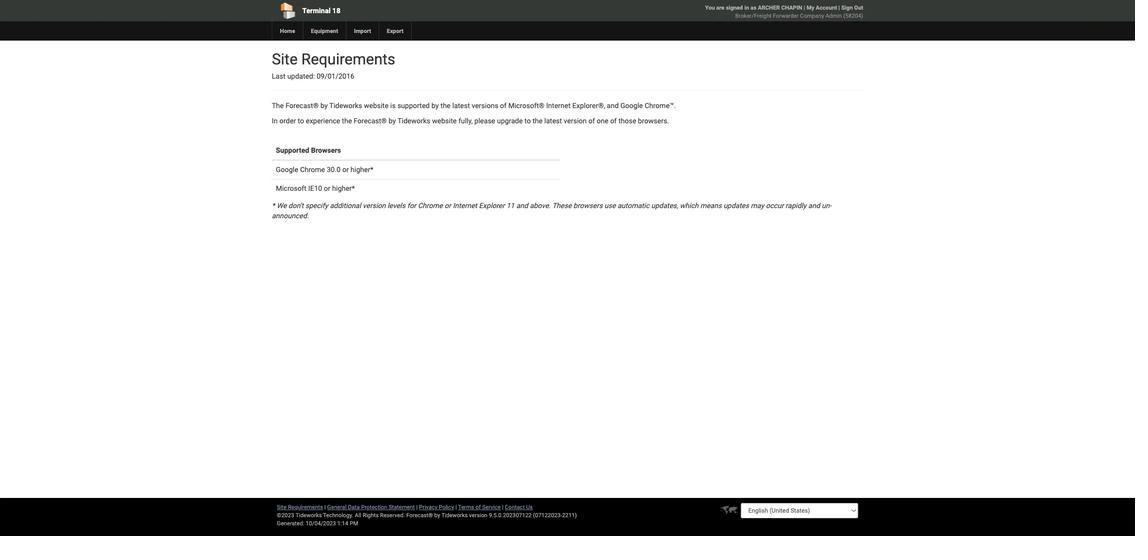 Task type: vqa. For each thing, say whether or not it's contained in the screenshot.
9.5.0.202307122
yes



Task type: locate. For each thing, give the bounding box(es) containing it.
forecast® up "order"
[[286, 102, 319, 110]]

tideworks up the experience
[[329, 102, 362, 110]]

requirements inside site requirements last updated: 09/01/2016
[[301, 50, 395, 68]]

1 vertical spatial requirements
[[288, 504, 323, 511]]

reserved.
[[380, 512, 405, 519]]

by inside site requirements | general data protection statement | privacy policy | terms of service | contact us ©2023 tideworks technology. all rights reserved. forecast® by tideworks version 9.5.0.202307122 (07122023-2211) generated: 10/04/2023 1:14 pm
[[434, 512, 440, 519]]

1 horizontal spatial internet
[[546, 102, 571, 110]]

the right the experience
[[342, 117, 352, 125]]

latest
[[452, 102, 470, 110], [545, 117, 562, 125]]

1 vertical spatial site
[[277, 504, 287, 511]]

1 vertical spatial internet
[[453, 202, 477, 210]]

or right for
[[445, 202, 451, 210]]

the
[[272, 102, 284, 110]]

forwarder
[[773, 12, 799, 19]]

* we don't specify additional version levels for chrome or internet explorer 11 and above. these browsers use automatic updates, which means updates may occur rapidly and un- announced.
[[272, 202, 832, 220]]

*
[[272, 202, 275, 210]]

last
[[272, 72, 286, 80]]

11
[[507, 202, 515, 210]]

google up 'microsoft'
[[276, 165, 298, 174]]

1 horizontal spatial website
[[432, 117, 457, 125]]

version left levels in the left of the page
[[363, 202, 386, 210]]

of up upgrade
[[500, 102, 507, 110]]

requirements
[[301, 50, 395, 68], [288, 504, 323, 511]]

|
[[804, 4, 805, 11], [839, 4, 840, 11], [325, 504, 326, 511], [416, 504, 418, 511], [456, 504, 457, 511], [502, 504, 504, 511]]

1 horizontal spatial google
[[621, 102, 643, 110]]

google chrome 30.0 or higher*
[[276, 165, 373, 174]]

(58204)
[[844, 12, 863, 19]]

protection
[[361, 504, 387, 511]]

these
[[552, 202, 572, 210]]

higher* up additional
[[332, 184, 355, 193]]

0 horizontal spatial internet
[[453, 202, 477, 210]]

1 vertical spatial or
[[324, 184, 330, 193]]

to right "order"
[[298, 117, 304, 125]]

site up generated:
[[277, 504, 287, 511]]

site requirements last updated: 09/01/2016
[[272, 50, 395, 80]]

forecast®
[[286, 102, 319, 110], [354, 117, 387, 125], [406, 512, 433, 519]]

2 vertical spatial tideworks
[[442, 512, 468, 519]]

1 vertical spatial tideworks
[[398, 117, 431, 125]]

latest up fully,
[[452, 102, 470, 110]]

levels
[[388, 202, 406, 210]]

0 vertical spatial version
[[564, 117, 587, 125]]

1 vertical spatial higher*
[[332, 184, 355, 193]]

0 horizontal spatial tideworks
[[329, 102, 362, 110]]

rapidly
[[786, 202, 807, 210]]

export link
[[379, 21, 411, 41]]

1 horizontal spatial to
[[525, 117, 531, 125]]

version
[[564, 117, 587, 125], [363, 202, 386, 210], [469, 512, 488, 519]]

2 horizontal spatial or
[[445, 202, 451, 210]]

you are signed in as archer chapin | my account | sign out broker/freight forwarder company admin (58204)
[[705, 4, 863, 19]]

higher* right 30.0
[[351, 165, 373, 174]]

0 vertical spatial site
[[272, 50, 298, 68]]

2 horizontal spatial tideworks
[[442, 512, 468, 519]]

tideworks down policy
[[442, 512, 468, 519]]

or right ie10
[[324, 184, 330, 193]]

above.
[[530, 202, 551, 210]]

forecast® right the experience
[[354, 117, 387, 125]]

1 horizontal spatial forecast®
[[354, 117, 387, 125]]

technology.
[[323, 512, 354, 519]]

tideworks
[[329, 102, 362, 110], [398, 117, 431, 125], [442, 512, 468, 519]]

in
[[745, 4, 749, 11]]

forecast® down privacy
[[406, 512, 433, 519]]

as
[[751, 4, 757, 11]]

or
[[342, 165, 349, 174], [324, 184, 330, 193], [445, 202, 451, 210]]

and right 11
[[516, 202, 528, 210]]

requirements up 09/01/2016
[[301, 50, 395, 68]]

google
[[621, 102, 643, 110], [276, 165, 298, 174]]

to down microsoft®
[[525, 117, 531, 125]]

0 horizontal spatial website
[[364, 102, 389, 110]]

website left is
[[364, 102, 389, 110]]

of right one
[[610, 117, 617, 125]]

0 horizontal spatial and
[[516, 202, 528, 210]]

requirements up ©2023 tideworks
[[288, 504, 323, 511]]

service
[[482, 504, 501, 511]]

0 vertical spatial requirements
[[301, 50, 395, 68]]

or inside * we don't specify additional version levels for chrome or internet explorer 11 and above. these browsers use automatic updates, which means updates may occur rapidly and un- announced.
[[445, 202, 451, 210]]

the up the in order to experience the forecast® by tideworks website fully, please upgrade to the latest version of one of those browsers.
[[441, 102, 451, 110]]

policy
[[439, 504, 454, 511]]

internet left explorer
[[453, 202, 477, 210]]

1 vertical spatial version
[[363, 202, 386, 210]]

1 vertical spatial chrome
[[418, 202, 443, 210]]

chrome up ie10
[[300, 165, 325, 174]]

0 horizontal spatial google
[[276, 165, 298, 174]]

0 vertical spatial internet
[[546, 102, 571, 110]]

or right 30.0
[[342, 165, 349, 174]]

0 vertical spatial latest
[[452, 102, 470, 110]]

0 horizontal spatial version
[[363, 202, 386, 210]]

2211)
[[562, 512, 577, 519]]

ie10
[[308, 184, 322, 193]]

by down is
[[389, 117, 396, 125]]

terms of service link
[[458, 504, 501, 511]]

latest down microsoft®
[[545, 117, 562, 125]]

internet
[[546, 102, 571, 110], [453, 202, 477, 210]]

which
[[680, 202, 699, 210]]

by down privacy policy link
[[434, 512, 440, 519]]

my
[[807, 4, 815, 11]]

0 vertical spatial google
[[621, 102, 643, 110]]

site inside site requirements last updated: 09/01/2016
[[272, 50, 298, 68]]

of right 'terms'
[[476, 504, 481, 511]]

import link
[[346, 21, 379, 41]]

home link
[[272, 21, 303, 41]]

1 horizontal spatial latest
[[545, 117, 562, 125]]

home
[[280, 28, 295, 34]]

chrome
[[300, 165, 325, 174], [418, 202, 443, 210]]

©2023 tideworks
[[277, 512, 322, 519]]

and up one
[[607, 102, 619, 110]]

all
[[355, 512, 361, 519]]

browsers
[[311, 146, 341, 155]]

forecast® inside site requirements | general data protection statement | privacy policy | terms of service | contact us ©2023 tideworks technology. all rights reserved. forecast® by tideworks version 9.5.0.202307122 (07122023-2211) generated: 10/04/2023 1:14 pm
[[406, 512, 433, 519]]

and left un-
[[808, 202, 820, 210]]

internet left explorer®,
[[546, 102, 571, 110]]

supported
[[276, 146, 309, 155]]

site up last
[[272, 50, 298, 68]]

version inside * we don't specify additional version levels for chrome or internet explorer 11 and above. these browsers use automatic updates, which means updates may occur rapidly and un- announced.
[[363, 202, 386, 210]]

contact us link
[[505, 504, 533, 511]]

2 vertical spatial forecast®
[[406, 512, 433, 519]]

(07122023-
[[533, 512, 562, 519]]

0 vertical spatial website
[[364, 102, 389, 110]]

website left fully,
[[432, 117, 457, 125]]

supported browsers
[[276, 146, 341, 155]]

contact
[[505, 504, 525, 511]]

requirements inside site requirements | general data protection statement | privacy policy | terms of service | contact us ©2023 tideworks technology. all rights reserved. forecast® by tideworks version 9.5.0.202307122 (07122023-2211) generated: 10/04/2023 1:14 pm
[[288, 504, 323, 511]]

0 vertical spatial forecast®
[[286, 102, 319, 110]]

upgrade
[[497, 117, 523, 125]]

1 horizontal spatial the
[[441, 102, 451, 110]]

1 horizontal spatial version
[[469, 512, 488, 519]]

browsers
[[574, 202, 603, 210]]

company
[[800, 12, 824, 19]]

sign
[[842, 4, 853, 11]]

site inside site requirements | general data protection statement | privacy policy | terms of service | contact us ©2023 tideworks technology. all rights reserved. forecast® by tideworks version 9.5.0.202307122 (07122023-2211) generated: 10/04/2023 1:14 pm
[[277, 504, 287, 511]]

version down terms of service link
[[469, 512, 488, 519]]

09/01/2016
[[317, 72, 355, 80]]

2 horizontal spatial version
[[564, 117, 587, 125]]

1 vertical spatial google
[[276, 165, 298, 174]]

order
[[280, 117, 296, 125]]

the down microsoft®
[[533, 117, 543, 125]]

0 vertical spatial or
[[342, 165, 349, 174]]

0 vertical spatial higher*
[[351, 165, 373, 174]]

tideworks down the supported
[[398, 117, 431, 125]]

2 vertical spatial or
[[445, 202, 451, 210]]

1 vertical spatial latest
[[545, 117, 562, 125]]

0 horizontal spatial to
[[298, 117, 304, 125]]

0 vertical spatial chrome
[[300, 165, 325, 174]]

2 horizontal spatial forecast®
[[406, 512, 433, 519]]

my account link
[[807, 4, 837, 11]]

explorer
[[479, 202, 505, 210]]

version down explorer®,
[[564, 117, 587, 125]]

those
[[619, 117, 636, 125]]

we
[[277, 202, 287, 210]]

9.5.0.202307122
[[489, 512, 532, 519]]

| right policy
[[456, 504, 457, 511]]

1 horizontal spatial or
[[342, 165, 349, 174]]

1 horizontal spatial chrome
[[418, 202, 443, 210]]

2 vertical spatial version
[[469, 512, 488, 519]]

by
[[321, 102, 328, 110], [432, 102, 439, 110], [389, 117, 396, 125], [434, 512, 440, 519]]

site
[[272, 50, 298, 68], [277, 504, 287, 511]]

of inside site requirements | general data protection statement | privacy policy | terms of service | contact us ©2023 tideworks technology. all rights reserved. forecast® by tideworks version 9.5.0.202307122 (07122023-2211) generated: 10/04/2023 1:14 pm
[[476, 504, 481, 511]]

higher*
[[351, 165, 373, 174], [332, 184, 355, 193]]

google up 'those'
[[621, 102, 643, 110]]

2 to from the left
[[525, 117, 531, 125]]

chrome right for
[[418, 202, 443, 210]]



Task type: describe. For each thing, give the bounding box(es) containing it.
don't
[[288, 202, 304, 210]]

please
[[475, 117, 495, 125]]

archer
[[758, 4, 780, 11]]

fully,
[[459, 117, 473, 125]]

0 horizontal spatial the
[[342, 117, 352, 125]]

1:14
[[337, 520, 348, 527]]

us
[[526, 504, 533, 511]]

import
[[354, 28, 371, 34]]

use
[[605, 202, 616, 210]]

updates
[[724, 202, 749, 210]]

general data protection statement link
[[327, 504, 415, 511]]

10/04/2023
[[306, 520, 336, 527]]

2 horizontal spatial and
[[808, 202, 820, 210]]

un-
[[822, 202, 832, 210]]

| left general
[[325, 504, 326, 511]]

1 vertical spatial website
[[432, 117, 457, 125]]

are
[[717, 4, 725, 11]]

statement
[[389, 504, 415, 511]]

may
[[751, 202, 764, 210]]

1 horizontal spatial tideworks
[[398, 117, 431, 125]]

2 horizontal spatial the
[[533, 117, 543, 125]]

in order to experience the forecast® by tideworks website fully, please upgrade to the latest version of one of those browsers.
[[272, 117, 669, 125]]

0 horizontal spatial or
[[324, 184, 330, 193]]

additional
[[330, 202, 361, 210]]

admin
[[826, 12, 842, 19]]

1 horizontal spatial and
[[607, 102, 619, 110]]

internet inside * we don't specify additional version levels for chrome or internet explorer 11 and above. these browsers use automatic updates, which means updates may occur rapidly and un- announced.
[[453, 202, 477, 210]]

terminal 18
[[302, 6, 341, 15]]

versions
[[472, 102, 498, 110]]

0 vertical spatial tideworks
[[329, 102, 362, 110]]

pm
[[350, 520, 358, 527]]

0 horizontal spatial forecast®
[[286, 102, 319, 110]]

requirements for site requirements last updated: 09/01/2016
[[301, 50, 395, 68]]

occur
[[766, 202, 784, 210]]

you
[[705, 4, 715, 11]]

site requirements link
[[277, 504, 323, 511]]

| left my
[[804, 4, 805, 11]]

terminal
[[302, 6, 331, 15]]

generated:
[[277, 520, 304, 527]]

broker/freight
[[736, 12, 772, 19]]

tideworks inside site requirements | general data protection statement | privacy policy | terms of service | contact us ©2023 tideworks technology. all rights reserved. forecast® by tideworks version 9.5.0.202307122 (07122023-2211) generated: 10/04/2023 1:14 pm
[[442, 512, 468, 519]]

one
[[597, 117, 609, 125]]

equipment link
[[303, 21, 346, 41]]

privacy policy link
[[419, 504, 454, 511]]

| left privacy
[[416, 504, 418, 511]]

chrome™.
[[645, 102, 676, 110]]

general
[[327, 504, 347, 511]]

requirements for site requirements | general data protection statement | privacy policy | terms of service | contact us ©2023 tideworks technology. all rights reserved. forecast® by tideworks version 9.5.0.202307122 (07122023-2211) generated: 10/04/2023 1:14 pm
[[288, 504, 323, 511]]

site for site requirements last updated: 09/01/2016
[[272, 50, 298, 68]]

terms
[[458, 504, 474, 511]]

for
[[407, 202, 416, 210]]

by right the supported
[[432, 102, 439, 110]]

privacy
[[419, 504, 438, 511]]

announced.
[[272, 212, 309, 220]]

0 horizontal spatial chrome
[[300, 165, 325, 174]]

specify
[[305, 202, 328, 210]]

0 horizontal spatial latest
[[452, 102, 470, 110]]

| up 9.5.0.202307122
[[502, 504, 504, 511]]

browsers.
[[638, 117, 669, 125]]

version inside site requirements | general data protection statement | privacy policy | terms of service | contact us ©2023 tideworks technology. all rights reserved. forecast® by tideworks version 9.5.0.202307122 (07122023-2211) generated: 10/04/2023 1:14 pm
[[469, 512, 488, 519]]

signed
[[726, 4, 743, 11]]

chrome inside * we don't specify additional version levels for chrome or internet explorer 11 and above. these browsers use automatic updates, which means updates may occur rapidly and un- announced.
[[418, 202, 443, 210]]

1 vertical spatial forecast®
[[354, 117, 387, 125]]

account
[[816, 4, 837, 11]]

30.0
[[327, 165, 341, 174]]

in
[[272, 117, 278, 125]]

out
[[854, 4, 863, 11]]

updates,
[[651, 202, 678, 210]]

terminal 18 link
[[272, 0, 510, 21]]

chapin
[[782, 4, 803, 11]]

1 to from the left
[[298, 117, 304, 125]]

equipment
[[311, 28, 338, 34]]

sign out link
[[842, 4, 863, 11]]

| left the sign
[[839, 4, 840, 11]]

is
[[390, 102, 396, 110]]

experience
[[306, 117, 340, 125]]

microsoft ie10 or higher*
[[276, 184, 355, 193]]

data
[[348, 504, 360, 511]]

of left one
[[589, 117, 595, 125]]

microsoft®
[[509, 102, 545, 110]]

18
[[332, 6, 341, 15]]

microsoft
[[276, 184, 307, 193]]

by up the experience
[[321, 102, 328, 110]]

the forecast® by tideworks website is supported by the latest versions of microsoft® internet explorer®, and google chrome™.
[[272, 102, 676, 110]]

supported
[[398, 102, 430, 110]]

site for site requirements | general data protection statement | privacy policy | terms of service | contact us ©2023 tideworks technology. all rights reserved. forecast® by tideworks version 9.5.0.202307122 (07122023-2211) generated: 10/04/2023 1:14 pm
[[277, 504, 287, 511]]

updated:
[[287, 72, 315, 80]]

export
[[387, 28, 404, 34]]

rights
[[363, 512, 379, 519]]



